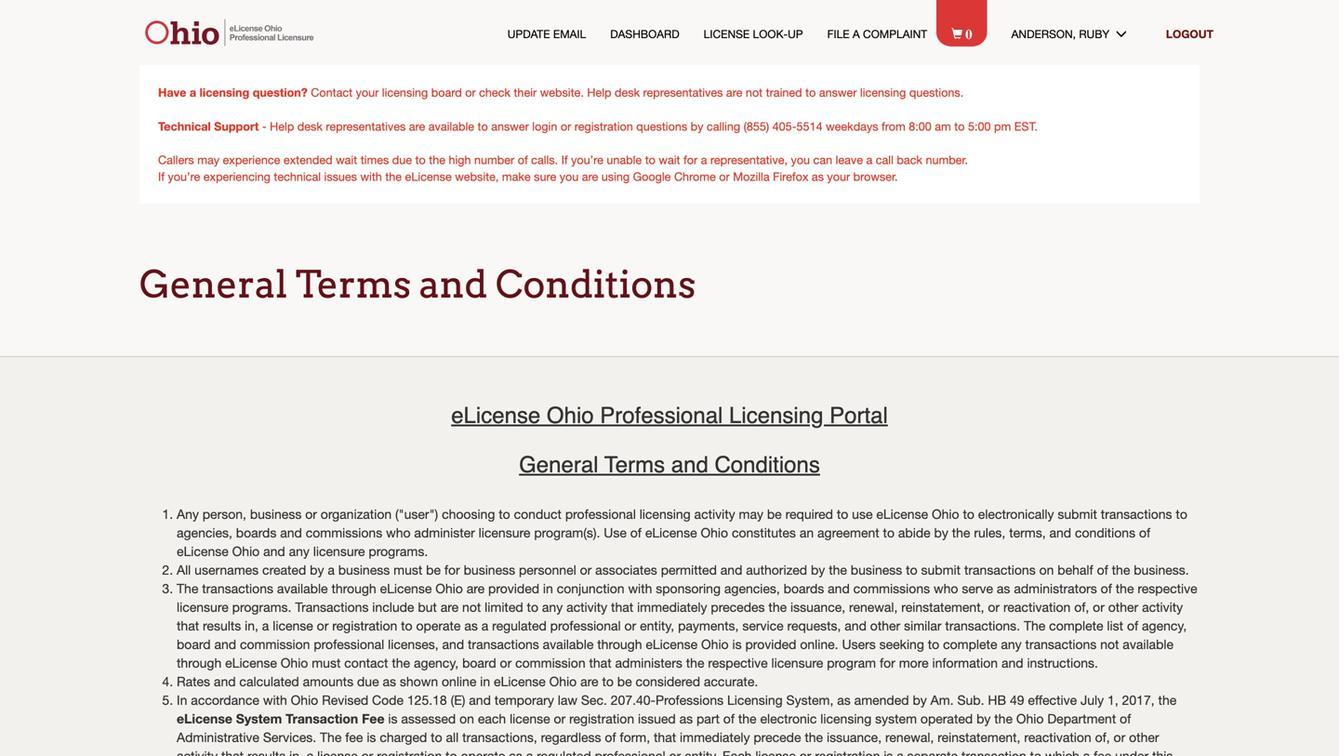 Task type: vqa. For each thing, say whether or not it's contained in the screenshot.
The 'If' to the bottom
no



Task type: locate. For each thing, give the bounding box(es) containing it.
ohio up transaction
[[291, 693, 318, 708]]

or inside callers may experience extended wait times due to the high number of calls. if you're unable to wait for a representative, you can leave a call back number. if you're experiencing technical issues with the elicense website, make sure you are using google chrome or mozilla firefox as your browser.
[[719, 170, 730, 183]]

wait up google
[[659, 153, 680, 167]]

operate
[[416, 618, 461, 634], [461, 749, 506, 756]]

or up the temporary in the left bottom of the page
[[500, 656, 512, 671]]

0 vertical spatial issuance,
[[791, 600, 846, 615]]

weekdays
[[826, 120, 879, 133]]

up
[[788, 27, 803, 40]]

their
[[514, 86, 537, 99]]

contact
[[344, 656, 388, 671]]

or right login
[[561, 120, 571, 133]]

activity inside the is assessed on each license or registration issued as part of the electronic licensing system operated by the ohio department of administrative services. the fee is charged to all transactions, regardless of form, that immediately precede the issuance, renewal, reinstatement, reactivation of, or other activity that results in, a license or registration to operate as a regulated professional or entity. each license or registration is a separate transaction to which a fee under th
[[177, 749, 218, 756]]

0 vertical spatial programs.
[[369, 544, 428, 559]]

part
[[697, 711, 720, 727]]

to left "which" in the right of the page
[[1030, 749, 1042, 756]]

2017,
[[1122, 693, 1155, 708]]

representative,
[[711, 153, 788, 167]]

0 horizontal spatial you're
[[168, 170, 200, 183]]

other up the under
[[1129, 730, 1160, 745]]

ohio down "49"
[[1017, 711, 1044, 727]]

1 vertical spatial programs.
[[232, 600, 292, 615]]

firefox
[[773, 170, 809, 183]]

due
[[392, 153, 412, 167], [357, 674, 379, 689]]

other
[[1109, 600, 1139, 615], [870, 618, 901, 634], [1129, 730, 1160, 745]]

1 horizontal spatial representatives
[[643, 86, 723, 99]]

in
[[177, 693, 187, 708]]

1 horizontal spatial with
[[360, 170, 382, 183]]

2 horizontal spatial board
[[462, 656, 496, 671]]

results inside any person, business or organization ("user") choosing to conduct professional licensing activity may be required to use elicense ohio to electronically submit transactions to agencies, boards and commissions who administer licensure program(s). use of elicense ohio constitutes an agreement to abide by the rules, terms, and conditions of elicense ohio and any licensure programs. all usernames created by a business must be for business personnel or associates permitted and authorized by the business to submit transactions on behalf of the business. the transactions available through elicense ohio are provided in conjunction with sponsoring agencies, boards and commissions who serve as administrators of the respective licensure programs. transactions include but are not limited to any activity that immediately precedes the issuance, renewal, reinstatement, or reactivation of, or other activity that results in, a license or registration to operate as a regulated professional or entity, payments, service requests, and other similar transactions. the complete list of agency, board and commission professional licenses, and transactions available through elicense ohio is provided online. users seeking to complete any transactions not available through elicense ohio must contact the agency, board or commission that administers the respective licensure program for more information and instructions. rates and calculated amounts due as shown online in elicense ohio are to be considered accurate.
[[203, 618, 241, 634]]

business down agreement at the bottom right
[[851, 563, 903, 578]]

0 horizontal spatial of,
[[1075, 600, 1090, 615]]

0 horizontal spatial conditions
[[496, 262, 696, 307]]

2 vertical spatial board
[[462, 656, 496, 671]]

0 horizontal spatial commissions
[[306, 525, 383, 541]]

0 vertical spatial commissions
[[306, 525, 383, 541]]

the up list
[[1116, 581, 1134, 596]]

1 horizontal spatial submit
[[1058, 507, 1098, 522]]

0 vertical spatial be
[[767, 507, 782, 522]]

0 horizontal spatial fee
[[345, 730, 363, 745]]

0 vertical spatial through
[[332, 581, 376, 596]]

wait up issues
[[336, 153, 357, 167]]

commissions up the similar
[[854, 581, 930, 596]]

ohio left the electronically
[[932, 507, 960, 522]]

if right calls. at left top
[[562, 153, 568, 167]]

you up firefox
[[791, 153, 810, 167]]

regulated down limited
[[492, 618, 547, 634]]

reactivation inside any person, business or organization ("user") choosing to conduct professional licensing activity may be required to use elicense ohio to electronically submit transactions to agencies, boards and commissions who administer licensure program(s). use of elicense ohio constitutes an agreement to abide by the rules, terms, and conditions of elicense ohio and any licensure programs. all usernames created by a business must be for business personnel or associates permitted and authorized by the business to submit transactions on behalf of the business. the transactions available through elicense ohio are provided in conjunction with sponsoring agencies, boards and commissions who serve as administrators of the respective licensure programs. transactions include but are not limited to any activity that immediately precedes the issuance, renewal, reinstatement, or reactivation of, or other activity that results in, a license or registration to operate as a regulated professional or entity, payments, service requests, and other similar transactions. the complete list of agency, board and commission professional licenses, and transactions available through elicense ohio is provided online. users seeking to complete any transactions not available through elicense ohio must contact the agency, board or commission that administers the respective licensure program for more information and instructions. rates and calculated amounts due as shown online in elicense ohio are to be considered accurate.
[[1004, 600, 1071, 615]]

1 vertical spatial your
[[827, 170, 850, 183]]

1 vertical spatial who
[[934, 581, 959, 596]]

a right "which" in the right of the page
[[1083, 749, 1090, 756]]

1 horizontal spatial programs.
[[369, 544, 428, 559]]

or down transactions
[[317, 618, 329, 634]]

1 horizontal spatial you
[[791, 153, 810, 167]]

the inside the is assessed on each license or registration issued as part of the electronic licensing system operated by the ohio department of administrative services. the fee is charged to all transactions, regardless of form, that immediately precede the issuance, renewal, reinstatement, reactivation of, or other activity that results in, a license or registration to operate as a regulated professional or entity. each license or registration is a separate transaction to which a fee under th
[[320, 730, 342, 745]]

answer inside technical support - help desk representatives are available to answer login or registration questions by calling (855) 405-5514 weekdays from 8:00 am to 5:00 pm est.
[[491, 120, 529, 133]]

professional up contact
[[314, 637, 384, 652]]

business up the include
[[338, 563, 390, 578]]

elicense inside callers may experience extended wait times due to the high number of calls. if you're unable to wait for a representative, you can leave a call back number. if you're experiencing technical issues with the elicense website, make sure you are using google chrome or mozilla firefox as your browser.
[[405, 170, 452, 183]]

your inside have a licensing question? contact your licensing board or check their website. help desk representatives are not trained to answer licensing questions.
[[356, 86, 379, 99]]

renewal, up users
[[849, 600, 898, 615]]

to inside have a licensing question? contact your licensing board or check their website. help desk representatives are not trained to answer licensing questions.
[[806, 86, 816, 99]]

due down contact
[[357, 674, 379, 689]]

2 vertical spatial not
[[1101, 637, 1119, 652]]

of, down administrators
[[1075, 600, 1090, 615]]

a
[[853, 27, 860, 40], [190, 85, 196, 99], [701, 153, 707, 167], [867, 153, 873, 167], [328, 563, 335, 578], [262, 618, 269, 634], [482, 618, 489, 634], [307, 749, 314, 756], [526, 749, 533, 756], [897, 749, 904, 756], [1083, 749, 1090, 756]]

any
[[289, 544, 310, 559], [542, 600, 563, 615], [1001, 637, 1022, 652]]

business up limited
[[464, 563, 515, 578]]

representatives up questions
[[643, 86, 723, 99]]

0 horizontal spatial with
[[263, 693, 287, 708]]

1 vertical spatial issuance,
[[827, 730, 882, 745]]

if
[[562, 153, 568, 167], [158, 170, 165, 183]]

code
[[372, 693, 404, 708]]

a down transactions,
[[526, 749, 533, 756]]

board
[[431, 86, 462, 99], [177, 637, 211, 652], [462, 656, 496, 671]]

you
[[791, 153, 810, 167], [560, 170, 579, 183]]

ruby
[[1079, 27, 1110, 40]]

405-
[[773, 120, 797, 133]]

or up transactions.
[[988, 600, 1000, 615]]

dashboard link
[[610, 26, 680, 42]]

not
[[746, 86, 763, 99], [462, 600, 481, 615], [1101, 637, 1119, 652]]

due inside callers may experience extended wait times due to the high number of calls. if you're unable to wait for a representative, you can leave a call back number. if you're experiencing technical issues with the elicense website, make sure you are using google chrome or mozilla firefox as your browser.
[[392, 153, 412, 167]]

number
[[474, 153, 515, 167]]

for inside callers may experience extended wait times due to the high number of calls. if you're unable to wait for a representative, you can leave a call back number. if you're experiencing technical issues with the elicense website, make sure you are using google chrome or mozilla firefox as your browser.
[[684, 153, 698, 167]]

is
[[733, 637, 742, 652], [388, 711, 398, 727], [367, 730, 376, 745], [884, 749, 893, 756]]

0 vertical spatial reinstatement,
[[902, 600, 985, 615]]

separate
[[908, 749, 958, 756]]

required
[[786, 507, 833, 522]]

reinstatement, up the similar
[[902, 600, 985, 615]]

precedes
[[711, 600, 765, 615]]

a up calculated
[[262, 618, 269, 634]]

programs. down created
[[232, 600, 292, 615]]

respective up accurate.
[[708, 656, 768, 671]]

by inside in accordance with ohio revised code 125.18 (e) and temporary law sec. 207.40-professions licensing system, as amended by am. sub. hb 49 effective july 1, 2017, the elicense system transaction fee
[[913, 693, 927, 708]]

0 vertical spatial on
[[1040, 563, 1054, 578]]

1 vertical spatial commission
[[515, 656, 586, 671]]

2 horizontal spatial with
[[628, 581, 652, 596]]

1 horizontal spatial agency,
[[1142, 618, 1187, 634]]

form,
[[620, 730, 650, 745]]

available inside technical support - help desk representatives are available to answer login or registration questions by calling (855) 405-5514 weekdays from 8:00 am to 5:00 pm est.
[[429, 120, 474, 133]]

submit down "abide"
[[921, 563, 961, 578]]

1 horizontal spatial boards
[[784, 581, 824, 596]]

0 vertical spatial reactivation
[[1004, 600, 1071, 615]]

1 vertical spatial fee
[[1094, 749, 1112, 756]]

1 vertical spatial operate
[[461, 749, 506, 756]]

created
[[262, 563, 306, 578]]

in
[[543, 581, 553, 596], [480, 674, 490, 689]]

any down transactions.
[[1001, 637, 1022, 652]]

transactions up serve
[[965, 563, 1036, 578]]

question?
[[253, 85, 308, 99]]

are inside technical support - help desk representatives are available to answer login or registration questions by calling (855) 405-5514 weekdays from 8:00 am to 5:00 pm est.
[[409, 120, 425, 133]]

or inside have a licensing question? contact your licensing board or check their website. help desk representatives are not trained to answer licensing questions.
[[465, 86, 476, 99]]

may inside any person, business or organization ("user") choosing to conduct professional licensing activity may be required to use elicense ohio to electronically submit transactions to agencies, boards and commissions who administer licensure program(s). use of elicense ohio constitutes an agreement to abide by the rules, terms, and conditions of elicense ohio and any licensure programs. all usernames created by a business must be for business personnel or associates permitted and authorized by the business to submit transactions on behalf of the business. the transactions available through elicense ohio are provided in conjunction with sponsoring agencies, boards and commissions who serve as administrators of the respective licensure programs. transactions include but are not limited to any activity that immediately precedes the issuance, renewal, reinstatement, or reactivation of, or other activity that results in, a license or registration to operate as a regulated professional or entity, payments, service requests, and other similar transactions. the complete list of agency, board and commission professional licenses, and transactions available through elicense ohio is provided online. users seeking to complete any transactions not available through elicense ohio must contact the agency, board or commission that administers the respective licensure program for more information and instructions. rates and calculated amounts due as shown online in elicense ohio are to be considered accurate.
[[739, 507, 764, 522]]

renewal, inside any person, business or organization ("user") choosing to conduct professional licensing activity may be required to use elicense ohio to electronically submit transactions to agencies, boards and commissions who administer licensure program(s). use of elicense ohio constitutes an agreement to abide by the rules, terms, and conditions of elicense ohio and any licensure programs. all usernames created by a business must be for business personnel or associates permitted and authorized by the business to submit transactions on behalf of the business. the transactions available through elicense ohio are provided in conjunction with sponsoring agencies, boards and commissions who serve as administrators of the respective licensure programs. transactions include but are not limited to any activity that immediately precedes the issuance, renewal, reinstatement, or reactivation of, or other activity that results in, a license or registration to operate as a regulated professional or entity, payments, service requests, and other similar transactions. the complete list of agency, board and commission professional licenses, and transactions available through elicense ohio is provided online. users seeking to complete any transactions not available through elicense ohio must contact the agency, board or commission that administers the respective licensure program for more information and instructions. rates and calculated amounts due as shown online in elicense ohio are to be considered accurate.
[[849, 600, 898, 615]]

the left high
[[429, 153, 446, 167]]

regulated down regardless
[[537, 749, 591, 756]]

administrative
[[177, 730, 259, 745]]

calculated
[[239, 674, 299, 689]]

registration inside technical support - help desk representatives are available to answer login or registration questions by calling (855) 405-5514 weekdays from 8:00 am to 5:00 pm est.
[[575, 120, 633, 133]]

207.40-
[[611, 693, 656, 708]]

0 horizontal spatial wait
[[336, 153, 357, 167]]

use
[[604, 525, 627, 541]]

ohio down payments,
[[701, 637, 729, 652]]

to left the all
[[431, 730, 442, 745]]

activity
[[694, 507, 735, 522], [567, 600, 608, 615], [1142, 600, 1183, 615], [177, 749, 218, 756]]

be up constitutes
[[767, 507, 782, 522]]

licensing down amended
[[821, 711, 872, 727]]

to left the conduct
[[499, 507, 510, 522]]

0 horizontal spatial submit
[[921, 563, 961, 578]]

1 vertical spatial any
[[542, 600, 563, 615]]

0 horizontal spatial you
[[560, 170, 579, 183]]

professional
[[600, 403, 723, 428]]

0 vertical spatial boards
[[236, 525, 277, 541]]

1,
[[1108, 693, 1119, 708]]

due inside any person, business or organization ("user") choosing to conduct professional licensing activity may be required to use elicense ohio to electronically submit transactions to agencies, boards and commissions who administer licensure program(s). use of elicense ohio constitutes an agreement to abide by the rules, terms, and conditions of elicense ohio and any licensure programs. all usernames created by a business must be for business personnel or associates permitted and authorized by the business to submit transactions on behalf of the business. the transactions available through elicense ohio are provided in conjunction with sponsoring agencies, boards and commissions who serve as administrators of the respective licensure programs. transactions include but are not limited to any activity that immediately precedes the issuance, renewal, reinstatement, or reactivation of, or other activity that results in, a license or registration to operate as a regulated professional or entity, payments, service requests, and other similar transactions. the complete list of agency, board and commission professional licenses, and transactions available through elicense ohio is provided online. users seeking to complete any transactions not available through elicense ohio must contact the agency, board or commission that administers the respective licensure program for more information and instructions. rates and calculated amounts due as shown online in elicense ohio are to be considered accurate.
[[357, 674, 379, 689]]

electronically
[[978, 507, 1054, 522]]

seeking
[[880, 637, 925, 652]]

you're
[[571, 153, 604, 167], [168, 170, 200, 183]]

0 vertical spatial with
[[360, 170, 382, 183]]

1 vertical spatial respective
[[708, 656, 768, 671]]

the
[[429, 153, 446, 167], [385, 170, 402, 183], [952, 525, 971, 541], [829, 563, 847, 578], [1112, 563, 1131, 578], [1116, 581, 1134, 596], [769, 600, 787, 615], [392, 656, 410, 671], [686, 656, 705, 671], [1159, 693, 1177, 708], [738, 711, 757, 727], [995, 711, 1013, 727], [805, 730, 823, 745]]

issuance, inside any person, business or organization ("user") choosing to conduct professional licensing activity may be required to use elicense ohio to electronically submit transactions to agencies, boards and commissions who administer licensure program(s). use of elicense ohio constitutes an agreement to abide by the rules, terms, and conditions of elicense ohio and any licensure programs. all usernames created by a business must be for business personnel or associates permitted and authorized by the business to submit transactions on behalf of the business. the transactions available through elicense ohio are provided in conjunction with sponsoring agencies, boards and commissions who serve as administrators of the respective licensure programs. transactions include but are not limited to any activity that immediately precedes the issuance, renewal, reinstatement, or reactivation of, or other activity that results in, a license or registration to operate as a regulated professional or entity, payments, service requests, and other similar transactions. the complete list of agency, board and commission professional licenses, and transactions available through elicense ohio is provided online. users seeking to complete any transactions not available through elicense ohio must contact the agency, board or commission that administers the respective licensure program for more information and instructions. rates and calculated amounts due as shown online in elicense ohio are to be considered accurate.
[[791, 600, 846, 615]]

the inside in accordance with ohio revised code 125.18 (e) and temporary law sec. 207.40-professions licensing system, as amended by am. sub. hb 49 effective july 1, 2017, the elicense system transaction fee
[[1159, 693, 1177, 708]]

revised
[[322, 693, 369, 708]]

reactivation down administrators
[[1004, 600, 1071, 615]]

immediately inside the is assessed on each license or registration issued as part of the electronic licensing system operated by the ohio department of administrative services. the fee is charged to all transactions, regardless of form, that immediately precede the issuance, renewal, reinstatement, reactivation of, or other activity that results in, a license or registration to operate as a regulated professional or entity. each license or registration is a separate transaction to which a fee under th
[[680, 730, 750, 745]]

0 vertical spatial conditions
[[496, 262, 696, 307]]

0 horizontal spatial the
[[177, 581, 198, 596]]

1 vertical spatial of,
[[1095, 730, 1110, 745]]

license inside any person, business or organization ("user") choosing to conduct professional licensing activity may be required to use elicense ohio to electronically submit transactions to agencies, boards and commissions who administer licensure program(s). use of elicense ohio constitutes an agreement to abide by the rules, terms, and conditions of elicense ohio and any licensure programs. all usernames created by a business must be for business personnel or associates permitted and authorized by the business to submit transactions on behalf of the business. the transactions available through elicense ohio are provided in conjunction with sponsoring agencies, boards and commissions who serve as administrators of the respective licensure programs. transactions include but are not limited to any activity that immediately precedes the issuance, renewal, reinstatement, or reactivation of, or other activity that results in, a license or registration to operate as a regulated professional or entity, payments, service requests, and other similar transactions. the complete list of agency, board and commission professional licenses, and transactions available through elicense ohio is provided online. users seeking to complete any transactions not available through elicense ohio must contact the agency, board or commission that administers the respective licensure program for more information and instructions. rates and calculated amounts due as shown online in elicense ohio are to be considered accurate.
[[273, 618, 313, 634]]

can
[[814, 153, 833, 167]]

you right sure
[[560, 170, 579, 183]]

license down transaction
[[317, 749, 358, 756]]

licensing inside in accordance with ohio revised code 125.18 (e) and temporary law sec. 207.40-professions licensing system, as amended by am. sub. hb 49 effective july 1, 2017, the elicense system transaction fee
[[727, 693, 783, 708]]

reactivation
[[1004, 600, 1071, 615], [1025, 730, 1092, 745]]

1 vertical spatial provided
[[746, 637, 797, 652]]

1 horizontal spatial if
[[562, 153, 568, 167]]

on inside the is assessed on each license or registration issued as part of the electronic licensing system operated by the ohio department of administrative services. the fee is charged to all transactions, regardless of form, that immediately precede the issuance, renewal, reinstatement, reactivation of, or other activity that results in, a license or registration to operate as a regulated professional or entity. each license or registration is a separate transaction to which a fee under th
[[460, 711, 474, 727]]

which
[[1046, 749, 1080, 756]]

1 vertical spatial results
[[247, 749, 286, 756]]

0 vertical spatial agencies,
[[177, 525, 232, 541]]

license down the temporary in the left bottom of the page
[[510, 711, 550, 727]]

activity down business.
[[1142, 600, 1183, 615]]

2 vertical spatial with
[[263, 693, 287, 708]]

boards down person,
[[236, 525, 277, 541]]

number.
[[926, 153, 968, 167]]

all
[[446, 730, 459, 745]]

1 vertical spatial immediately
[[680, 730, 750, 745]]

0 horizontal spatial respective
[[708, 656, 768, 671]]

google
[[633, 170, 671, 183]]

1 vertical spatial due
[[357, 674, 379, 689]]

information
[[933, 656, 998, 671]]

trained
[[766, 86, 802, 99]]

0 link
[[952, 24, 988, 42]]

0 horizontal spatial must
[[312, 656, 341, 671]]

the right 2017,
[[1159, 693, 1177, 708]]

check
[[479, 86, 511, 99]]

representatives inside technical support - help desk representatives are available to answer login or registration questions by calling (855) 405-5514 weekdays from 8:00 am to 5:00 pm est.
[[326, 120, 406, 133]]

logout
[[1166, 27, 1214, 40]]

to up licenses,
[[401, 618, 413, 634]]

ohio left professional
[[547, 403, 594, 428]]

of inside callers may experience extended wait times due to the high number of calls. if you're unable to wait for a representative, you can leave a call back number. if you're experiencing technical issues with the elicense website, make sure you are using google chrome or mozilla firefox as your browser.
[[518, 153, 528, 167]]

1 vertical spatial if
[[158, 170, 165, 183]]

registration inside any person, business or organization ("user") choosing to conduct professional licensing activity may be required to use elicense ohio to electronically submit transactions to agencies, boards and commissions who administer licensure program(s). use of elicense ohio constitutes an agreement to abide by the rules, terms, and conditions of elicense ohio and any licensure programs. all usernames created by a business must be for business personnel or associates permitted and authorized by the business to submit transactions on behalf of the business. the transactions available through elicense ohio are provided in conjunction with sponsoring agencies, boards and commissions who serve as administrators of the respective licensure programs. transactions include but are not limited to any activity that immediately precedes the issuance, renewal, reinstatement, or reactivation of, or other activity that results in, a license or registration to operate as a regulated professional or entity, payments, service requests, and other similar transactions. the complete list of agency, board and commission professional licenses, and transactions available through elicense ohio is provided online. users seeking to complete any transactions not available through elicense ohio must contact the agency, board or commission that administers the respective licensure program for more information and instructions. rates and calculated amounts due as shown online in elicense ohio are to be considered accurate.
[[332, 618, 397, 634]]

with inside callers may experience extended wait times due to the high number of calls. if you're unable to wait for a representative, you can leave a call back number. if you're experiencing technical issues with the elicense website, make sure you are using google chrome or mozilla firefox as your browser.
[[360, 170, 382, 183]]

the down the all
[[177, 581, 198, 596]]

of, inside the is assessed on each license or registration issued as part of the electronic licensing system operated by the ohio department of administrative services. the fee is charged to all transactions, regardless of form, that immediately precede the issuance, renewal, reinstatement, reactivation of, or other activity that results in, a license or registration to operate as a regulated professional or entity. each license or registration is a separate transaction to which a fee under th
[[1095, 730, 1110, 745]]

must up amounts
[[312, 656, 341, 671]]

technical
[[158, 119, 211, 133]]

the left business.
[[1112, 563, 1131, 578]]

in, inside any person, business or organization ("user") choosing to conduct professional licensing activity may be required to use elicense ohio to electronically submit transactions to agencies, boards and commissions who administer licensure program(s). use of elicense ohio constitutes an agreement to abide by the rules, terms, and conditions of elicense ohio and any licensure programs. all usernames created by a business must be for business personnel or associates permitted and authorized by the business to submit transactions on behalf of the business. the transactions available through elicense ohio are provided in conjunction with sponsoring agencies, boards and commissions who serve as administrators of the respective licensure programs. transactions include but are not limited to any activity that immediately precedes the issuance, renewal, reinstatement, or reactivation of, or other activity that results in, a license or registration to operate as a regulated professional or entity, payments, service requests, and other similar transactions. the complete list of agency, board and commission professional licenses, and transactions available through elicense ohio is provided online. users seeking to complete any transactions not available through elicense ohio must contact the agency, board or commission that administers the respective licensure program for more information and instructions. rates and calculated amounts due as shown online in elicense ohio are to be considered accurate.
[[245, 618, 259, 634]]

0 horizontal spatial general
[[140, 262, 288, 307]]

regulated inside the is assessed on each license or registration issued as part of the electronic licensing system operated by the ohio department of administrative services. the fee is charged to all transactions, regardless of form, that immediately precede the issuance, renewal, reinstatement, reactivation of, or other activity that results in, a license or registration to operate as a regulated professional or entity. each license or registration is a separate transaction to which a fee under th
[[537, 749, 591, 756]]

1 vertical spatial board
[[177, 637, 211, 652]]

system,
[[787, 693, 834, 708]]

using
[[602, 170, 630, 183]]

due right times
[[392, 153, 412, 167]]

other up seeking
[[870, 618, 901, 634]]

for
[[684, 153, 698, 167], [445, 563, 460, 578], [880, 656, 896, 671]]

look-
[[753, 27, 788, 40]]

transactions
[[1101, 507, 1173, 522], [965, 563, 1036, 578], [202, 581, 273, 596], [468, 637, 539, 652], [1026, 637, 1097, 652]]

have a licensing question? contact your licensing board or check their website. help desk representatives are not trained to answer licensing questions.
[[158, 85, 964, 99]]

board inside have a licensing question? contact your licensing board or check their website. help desk representatives are not trained to answer licensing questions.
[[431, 86, 462, 99]]

the up service
[[769, 600, 787, 615]]

email
[[553, 27, 586, 40]]

through up administers on the bottom of the page
[[597, 637, 642, 652]]

or down law
[[554, 711, 566, 727]]

0 vertical spatial representatives
[[643, 86, 723, 99]]

1 vertical spatial commissions
[[854, 581, 930, 596]]

issuance, down system at bottom
[[827, 730, 882, 745]]

0 horizontal spatial agencies,
[[177, 525, 232, 541]]

issuance, inside the is assessed on each license or registration issued as part of the electronic licensing system operated by the ohio department of administrative services. the fee is charged to all transactions, regardless of form, that immediately precede the issuance, renewal, reinstatement, reactivation of, or other activity that results in, a license or registration to operate as a regulated professional or entity. each license or registration is a separate transaction to which a fee under th
[[827, 730, 882, 745]]

1 vertical spatial renewal,
[[886, 730, 934, 745]]

entity.
[[685, 749, 719, 756]]

of,
[[1075, 600, 1090, 615], [1095, 730, 1110, 745]]

questions
[[637, 120, 688, 133]]

1 horizontal spatial not
[[746, 86, 763, 99]]

1 horizontal spatial complete
[[1049, 618, 1104, 634]]

answer
[[819, 86, 857, 99], [491, 120, 529, 133]]

may up constitutes
[[739, 507, 764, 522]]

2 horizontal spatial any
[[1001, 637, 1022, 652]]

transaction
[[962, 749, 1027, 756]]

0 horizontal spatial representatives
[[326, 120, 406, 133]]

for down administer
[[445, 563, 460, 578]]

not inside have a licensing question? contact your licensing board or check their website. help desk representatives are not trained to answer licensing questions.
[[746, 86, 763, 99]]

must up the include
[[394, 563, 423, 578]]

1 vertical spatial reinstatement,
[[938, 730, 1021, 745]]

1 vertical spatial complete
[[943, 637, 998, 652]]

2 vertical spatial any
[[1001, 637, 1022, 652]]

0 vertical spatial renewal,
[[849, 600, 898, 615]]

boards down authorized
[[784, 581, 824, 596]]

0 horizontal spatial who
[[386, 525, 411, 541]]

0 vertical spatial commission
[[240, 637, 310, 652]]

results inside the is assessed on each license or registration issued as part of the electronic licensing system operated by the ohio department of administrative services. the fee is charged to all transactions, regardless of form, that immediately precede the issuance, renewal, reinstatement, reactivation of, or other activity that results in, a license or registration to operate as a regulated professional or entity. each license or registration is a separate transaction to which a fee under th
[[247, 749, 286, 756]]

answer inside have a licensing question? contact your licensing board or check their website. help desk representatives are not trained to answer licensing questions.
[[819, 86, 857, 99]]

0 horizontal spatial not
[[462, 600, 481, 615]]

registration up unable
[[575, 120, 633, 133]]

1 vertical spatial help
[[270, 120, 294, 133]]

board up online
[[462, 656, 496, 671]]

not left limited
[[462, 600, 481, 615]]

1 horizontal spatial terms
[[605, 452, 665, 477]]

on inside any person, business or organization ("user") choosing to conduct professional licensing activity may be required to use elicense ohio to electronically submit transactions to agencies, boards and commissions who administer licensure program(s). use of elicense ohio constitutes an agreement to abide by the rules, terms, and conditions of elicense ohio and any licensure programs. all usernames created by a business must be for business personnel or associates permitted and authorized by the business to submit transactions on behalf of the business. the transactions available through elicense ohio are provided in conjunction with sponsoring agencies, boards and commissions who serve as administrators of the respective licensure programs. transactions include but are not limited to any activity that immediately precedes the issuance, renewal, reinstatement, or reactivation of, or other activity that results in, a license or registration to operate as a regulated professional or entity, payments, service requests, and other similar transactions. the complete list of agency, board and commission professional licenses, and transactions available through elicense ohio is provided online. users seeking to complete any transactions not available through elicense ohio must contact the agency, board or commission that administers the respective licensure program for more information and instructions. rates and calculated amounts due as shown online in elicense ohio are to be considered accurate.
[[1040, 563, 1054, 578]]

charged
[[380, 730, 427, 745]]

help
[[587, 86, 612, 99], [270, 120, 294, 133]]

1 vertical spatial agency,
[[414, 656, 459, 671]]

entity,
[[640, 618, 675, 634]]

desk inside have a licensing question? contact your licensing board or check their website. help desk representatives are not trained to answer licensing questions.
[[615, 86, 640, 99]]

callers
[[158, 153, 194, 167]]

other inside the is assessed on each license or registration issued as part of the electronic licensing system operated by the ohio department of administrative services. the fee is charged to all transactions, regardless of form, that immediately precede the issuance, renewal, reinstatement, reactivation of, or other activity that results in, a license or registration to operate as a regulated professional or entity. each license or registration is a separate transaction to which a fee under th
[[1129, 730, 1160, 745]]

usernames
[[195, 563, 259, 578]]

1 vertical spatial may
[[739, 507, 764, 522]]

as down can
[[812, 170, 824, 183]]

with down calculated
[[263, 693, 287, 708]]

agencies,
[[177, 525, 232, 541], [725, 581, 780, 596]]

registration down the include
[[332, 618, 397, 634]]

1 horizontal spatial due
[[392, 153, 412, 167]]

desk inside technical support - help desk representatives are available to answer login or registration questions by calling (855) 405-5514 weekdays from 8:00 am to 5:00 pm est.
[[297, 120, 323, 133]]

system
[[236, 711, 282, 727]]

immediately inside any person, business or organization ("user") choosing to conduct professional licensing activity may be required to use elicense ohio to electronically submit transactions to agencies, boards and commissions who administer licensure program(s). use of elicense ohio constitutes an agreement to abide by the rules, terms, and conditions of elicense ohio and any licensure programs. all usernames created by a business must be for business personnel or associates permitted and authorized by the business to submit transactions on behalf of the business. the transactions available through elicense ohio are provided in conjunction with sponsoring agencies, boards and commissions who serve as administrators of the respective licensure programs. transactions include but are not limited to any activity that immediately precedes the issuance, renewal, reinstatement, or reactivation of, or other activity that results in, a license or registration to operate as a regulated professional or entity, payments, service requests, and other similar transactions. the complete list of agency, board and commission professional licenses, and transactions available through elicense ohio is provided online. users seeking to complete any transactions not available through elicense ohio must contact the agency, board or commission that administers the respective licensure program for more information and instructions. rates and calculated amounts due as shown online in elicense ohio are to be considered accurate.
[[637, 600, 707, 615]]

respective
[[1138, 581, 1198, 596], [708, 656, 768, 671]]

0 vertical spatial you're
[[571, 153, 604, 167]]

immediately
[[637, 600, 707, 615], [680, 730, 750, 745]]

as inside in accordance with ohio revised code 125.18 (e) and temporary law sec. 207.40-professions licensing system, as amended by am. sub. hb 49 effective july 1, 2017, the elicense system transaction fee
[[837, 693, 851, 708]]

ohio up law
[[549, 674, 577, 689]]

is down code
[[388, 711, 398, 727]]

not left trained in the top of the page
[[746, 86, 763, 99]]

logout link
[[1166, 27, 1214, 40]]

ohio
[[547, 403, 594, 428], [932, 507, 960, 522], [701, 525, 728, 541], [232, 544, 260, 559], [436, 581, 463, 596], [701, 637, 729, 652], [281, 656, 308, 671], [549, 674, 577, 689], [291, 693, 318, 708], [1017, 711, 1044, 727]]

0 horizontal spatial in,
[[245, 618, 259, 634]]

0 vertical spatial not
[[746, 86, 763, 99]]

0 vertical spatial who
[[386, 525, 411, 541]]

2 horizontal spatial the
[[1024, 618, 1046, 634]]

representatives up times
[[326, 120, 406, 133]]

of right list
[[1127, 618, 1139, 634]]

agencies, down any
[[177, 525, 232, 541]]

1 vertical spatial regulated
[[537, 749, 591, 756]]

in, up calculated
[[245, 618, 259, 634]]

are inside callers may experience extended wait times due to the high number of calls. if you're unable to wait for a representative, you can leave a call back number. if you're experiencing technical issues with the elicense website, make sure you are using google chrome or mozilla firefox as your browser.
[[582, 170, 598, 183]]

through up transactions
[[332, 581, 376, 596]]

general
[[140, 262, 288, 307], [519, 452, 599, 477]]

2 vertical spatial the
[[320, 730, 342, 745]]

0 vertical spatial board
[[431, 86, 462, 99]]

programs.
[[369, 544, 428, 559], [232, 600, 292, 615]]

are
[[726, 86, 743, 99], [409, 120, 425, 133], [582, 170, 598, 183], [467, 581, 485, 596], [441, 600, 459, 615], [581, 674, 599, 689]]

1 horizontal spatial may
[[739, 507, 764, 522]]

for up chrome at the top of the page
[[684, 153, 698, 167]]

1 horizontal spatial results
[[247, 749, 286, 756]]



Task type: describe. For each thing, give the bounding box(es) containing it.
ohio up usernames
[[232, 544, 260, 559]]

0 vertical spatial general terms and conditions
[[140, 262, 696, 307]]

("user")
[[395, 507, 438, 522]]

0 horizontal spatial for
[[445, 563, 460, 578]]

transactions up instructions.
[[1026, 637, 1097, 652]]

that down the administrative
[[221, 749, 244, 756]]

1 vertical spatial general terms and conditions
[[519, 452, 820, 477]]

administer
[[414, 525, 475, 541]]

sec.
[[581, 693, 607, 708]]

ohio inside in accordance with ohio revised code 125.18 (e) and temporary law sec. 207.40-professions licensing system, as amended by am. sub. hb 49 effective july 1, 2017, the elicense system transaction fee
[[291, 693, 318, 708]]

registration down system at bottom
[[815, 749, 880, 756]]

may inside callers may experience extended wait times due to the high number of calls. if you're unable to wait for a representative, you can leave a call back number. if you're experiencing technical issues with the elicense website, make sure you are using google chrome or mozilla firefox as your browser.
[[197, 153, 220, 167]]

professional down conjunction
[[550, 618, 621, 634]]

permitted
[[661, 563, 717, 578]]

menu down image
[[1116, 28, 1142, 39]]

authorized
[[746, 563, 808, 578]]

as up online
[[465, 618, 478, 634]]

1 vertical spatial terms
[[605, 452, 665, 477]]

the down electronic
[[805, 730, 823, 745]]

am
[[935, 120, 951, 133]]

1 horizontal spatial commissions
[[854, 581, 930, 596]]

professional inside the is assessed on each license or registration issued as part of the electronic licensing system operated by the ohio department of administrative services. the fee is charged to all transactions, regardless of form, that immediately precede the issuance, renewal, reinstatement, reactivation of, or other activity that results in, a license or registration to operate as a regulated professional or entity. each license or registration is a separate transaction to which a fee under th
[[595, 749, 666, 756]]

the down hb
[[995, 711, 1013, 727]]

1 vertical spatial not
[[462, 600, 481, 615]]

0 vertical spatial provided
[[488, 581, 540, 596]]

0 vertical spatial general
[[140, 262, 288, 307]]

1 vertical spatial general
[[519, 452, 599, 477]]

and inside in accordance with ohio revised code 125.18 (e) and temporary law sec. 207.40-professions licensing system, as amended by am. sub. hb 49 effective july 1, 2017, the elicense system transaction fee
[[469, 693, 491, 708]]

regardless
[[541, 730, 601, 745]]

1 horizontal spatial you're
[[571, 153, 604, 167]]

assessed
[[401, 711, 456, 727]]

0 horizontal spatial agency,
[[414, 656, 459, 671]]

experiencing
[[204, 170, 271, 183]]

website.
[[540, 86, 584, 99]]

terms,
[[1009, 525, 1046, 541]]

help inside technical support - help desk representatives are available to answer login or registration questions by calling (855) 405-5514 weekdays from 8:00 am to 5:00 pm est.
[[270, 120, 294, 133]]

temporary
[[495, 693, 554, 708]]

as right serve
[[997, 581, 1011, 596]]

by right "abide"
[[934, 525, 949, 541]]

personnel
[[519, 563, 576, 578]]

0 horizontal spatial terms
[[296, 262, 411, 307]]

or up conjunction
[[580, 563, 592, 578]]

0 horizontal spatial commission
[[240, 637, 310, 652]]

activity up constitutes
[[694, 507, 735, 522]]

technical support - help desk representatives are available to answer login or registration questions by calling (855) 405-5514 weekdays from 8:00 am to 5:00 pm est.
[[158, 119, 1038, 133]]

the down licenses,
[[392, 656, 410, 671]]

1 horizontal spatial provided
[[746, 637, 797, 652]]

0 vertical spatial fee
[[345, 730, 363, 745]]

ohio up permitted at bottom
[[701, 525, 728, 541]]

in, inside the is assessed on each license or registration issued as part of the electronic licensing system operated by the ohio department of administrative services. the fee is charged to all transactions, regardless of form, that immediately precede the issuance, renewal, reinstatement, reactivation of, or other activity that results in, a license or registration to operate as a regulated professional or entity. each license or registration is a separate transaction to which a fee under th
[[289, 749, 303, 756]]

1 horizontal spatial respective
[[1138, 581, 1198, 596]]

as down transactions,
[[509, 749, 523, 756]]

0 horizontal spatial board
[[177, 637, 211, 652]]

have
[[158, 85, 186, 99]]

precede
[[754, 730, 801, 745]]

licensure down online.
[[772, 656, 824, 671]]

or down precede
[[800, 749, 812, 756]]

file a complaint link
[[828, 26, 928, 42]]

2 wait from the left
[[659, 153, 680, 167]]

of right the part
[[724, 711, 735, 727]]

a left the separate
[[897, 749, 904, 756]]

elicense ohio professional licensing portal
[[451, 403, 888, 428]]

activity down conjunction
[[567, 600, 608, 615]]

system
[[875, 711, 917, 727]]

representatives inside have a licensing question? contact your licensing board or check their website. help desk representatives are not trained to answer licensing questions.
[[643, 86, 723, 99]]

or left entity,
[[625, 618, 636, 634]]

elicense inside in accordance with ohio revised code 125.18 (e) and temporary law sec. 207.40-professions licensing system, as amended by am. sub. hb 49 effective july 1, 2017, the elicense system transaction fee
[[177, 711, 232, 727]]

licensing inside any person, business or organization ("user") choosing to conduct professional licensing activity may be required to use elicense ohio to electronically submit transactions to agencies, boards and commissions who administer licensure program(s). use of elicense ohio constitutes an agreement to abide by the rules, terms, and conditions of elicense ohio and any licensure programs. all usernames created by a business must be for business personnel or associates permitted and authorized by the business to submit transactions on behalf of the business. the transactions available through elicense ohio are provided in conjunction with sponsoring agencies, boards and commissions who serve as administrators of the respective licensure programs. transactions include but are not limited to any activity that immediately precedes the issuance, renewal, reinstatement, or reactivation of, or other activity that results in, a license or registration to operate as a regulated professional or entity, payments, service requests, and other similar transactions. the complete list of agency, board and commission professional licenses, and transactions available through elicense ohio is provided online. users seeking to complete any transactions not available through elicense ohio must contact the agency, board or commission that administers the respective licensure program for more information and instructions. rates and calculated amounts due as shown online in elicense ohio are to be considered accurate.
[[640, 507, 691, 522]]

by inside technical support - help desk representatives are available to answer login or registration questions by calling (855) 405-5514 weekdays from 8:00 am to 5:00 pm est.
[[691, 120, 704, 133]]

to up number at the top of page
[[478, 120, 488, 133]]

that down issued on the bottom of the page
[[654, 730, 676, 745]]

mozilla
[[733, 170, 770, 183]]

a down the services.
[[307, 749, 314, 756]]

update email link
[[508, 26, 586, 42]]

sure
[[534, 170, 556, 183]]

ohio up calculated
[[281, 656, 308, 671]]

to down "abide"
[[906, 563, 918, 578]]

back
[[897, 153, 923, 167]]

1 horizontal spatial any
[[542, 600, 563, 615]]

licensure down organization
[[313, 544, 365, 559]]

licensing up from
[[860, 86, 906, 99]]

leave
[[836, 153, 863, 167]]

department
[[1048, 711, 1117, 727]]

125.18
[[407, 693, 447, 708]]

-
[[262, 120, 267, 133]]

experience
[[223, 153, 280, 167]]

1 vertical spatial the
[[1024, 618, 1046, 634]]

program
[[827, 656, 876, 671]]

1 vertical spatial boards
[[784, 581, 824, 596]]

considered
[[636, 674, 700, 689]]

license down precede
[[756, 749, 796, 756]]

each
[[723, 749, 752, 756]]

use
[[852, 507, 873, 522]]

ohio up the but
[[436, 581, 463, 596]]

reinstatement, inside the is assessed on each license or registration issued as part of the electronic licensing system operated by the ohio department of administrative services. the fee is charged to all transactions, regardless of form, that immediately precede the issuance, renewal, reinstatement, reactivation of, or other activity that results in, a license or registration to operate as a regulated professional or entity. each license or registration is a separate transaction to which a fee under th
[[938, 730, 1021, 745]]

licensure down the conduct
[[479, 525, 531, 541]]

2 vertical spatial be
[[617, 674, 632, 689]]

anderson, ruby link
[[1012, 26, 1142, 42]]

all
[[177, 563, 191, 578]]

1 vertical spatial submit
[[921, 563, 961, 578]]

registration down the sec.
[[569, 711, 635, 727]]

amended
[[855, 693, 909, 708]]

similar
[[904, 618, 942, 634]]

high
[[449, 153, 471, 167]]

a right the have
[[190, 85, 196, 99]]

requests,
[[788, 618, 841, 634]]

to left high
[[415, 153, 426, 167]]

by down an at the right of the page
[[811, 563, 825, 578]]

is down system at bottom
[[884, 749, 893, 756]]

help inside have a licensing question? contact your licensing board or check their website. help desk representatives are not trained to answer licensing questions.
[[587, 86, 612, 99]]

effective
[[1028, 693, 1077, 708]]

0 horizontal spatial any
[[289, 544, 310, 559]]

1 vertical spatial other
[[870, 618, 901, 634]]

limited
[[485, 600, 523, 615]]

transactions,
[[462, 730, 537, 745]]

or left "entity."
[[669, 749, 681, 756]]

to down the similar
[[928, 637, 940, 652]]

calling
[[707, 120, 741, 133]]

the left rules,
[[952, 525, 971, 541]]

1 vertical spatial be
[[426, 563, 441, 578]]

constitutes
[[732, 525, 796, 541]]

a down limited
[[482, 618, 489, 634]]

of up list
[[1101, 581, 1112, 596]]

licensing up support
[[200, 85, 250, 99]]

support
[[214, 119, 259, 133]]

business right person,
[[250, 507, 302, 522]]

of right 'conditions'
[[1140, 525, 1151, 541]]

that down conjunction
[[611, 600, 634, 615]]

licensing right contact at left
[[382, 86, 428, 99]]

1 vertical spatial must
[[312, 656, 341, 671]]

available down created
[[277, 581, 328, 596]]

conduct
[[514, 507, 562, 522]]

0 vertical spatial licensing
[[729, 403, 824, 428]]

a left call
[[867, 153, 873, 167]]

your inside callers may experience extended wait times due to the high number of calls. if you're unable to wait for a representative, you can leave a call back number. if you're experiencing technical issues with the elicense website, make sure you are using google chrome or mozilla firefox as your browser.
[[827, 170, 850, 183]]

regulated inside any person, business or organization ("user") choosing to conduct professional licensing activity may be required to use elicense ohio to electronically submit transactions to agencies, boards and commissions who administer licensure program(s). use of elicense ohio constitutes an agreement to abide by the rules, terms, and conditions of elicense ohio and any licensure programs. all usernames created by a business must be for business personnel or associates permitted and authorized by the business to submit transactions on behalf of the business. the transactions available through elicense ohio are provided in conjunction with sponsoring agencies, boards and commissions who serve as administrators of the respective licensure programs. transactions include but are not limited to any activity that immediately precedes the issuance, renewal, reinstatement, or reactivation of, or other activity that results in, a license or registration to operate as a regulated professional or entity, payments, service requests, and other similar transactions. the complete list of agency, board and commission professional licenses, and transactions available through elicense ohio is provided online. users seeking to complete any transactions not available through elicense ohio must contact the agency, board or commission that administers the respective licensure program for more information and instructions. rates and calculated amounts due as shown online in elicense ohio are to be considered accurate.
[[492, 618, 547, 634]]

elicense ohio professional licensure image
[[139, 19, 325, 47]]

licensing inside the is assessed on each license or registration issued as part of the electronic licensing system operated by the ohio department of administrative services. the fee is charged to all transactions, regardless of form, that immediately precede the issuance, renewal, reinstatement, reactivation of, or other activity that results in, a license or registration to operate as a regulated professional or entity. each license or registration is a separate transaction to which a fee under th
[[821, 711, 872, 727]]

to left "abide"
[[883, 525, 895, 541]]

2 vertical spatial through
[[177, 656, 222, 671]]

to up rules,
[[963, 507, 975, 522]]

0 horizontal spatial complete
[[943, 637, 998, 652]]

1 horizontal spatial through
[[332, 581, 376, 596]]

(e)
[[451, 693, 465, 708]]

administrators
[[1014, 581, 1097, 596]]

accurate.
[[704, 674, 758, 689]]

law
[[558, 693, 578, 708]]

0 vertical spatial you
[[791, 153, 810, 167]]

of, inside any person, business or organization ("user") choosing to conduct professional licensing activity may be required to use elicense ohio to electronically submit transactions to agencies, boards and commissions who administer licensure program(s). use of elicense ohio constitutes an agreement to abide by the rules, terms, and conditions of elicense ohio and any licensure programs. all usernames created by a business must be for business personnel or associates permitted and authorized by the business to submit transactions on behalf of the business. the transactions available through elicense ohio are provided in conjunction with sponsoring agencies, boards and commissions who serve as administrators of the respective licensure programs. transactions include but are not limited to any activity that immediately precedes the issuance, renewal, reinstatement, or reactivation of, or other activity that results in, a license or registration to operate as a regulated professional or entity, payments, service requests, and other similar transactions. the complete list of agency, board and commission professional licenses, and transactions available through elicense ohio is provided online. users seeking to complete any transactions not available through elicense ohio must contact the agency, board or commission that administers the respective licensure program for more information and instructions. rates and calculated amounts due as shown online in elicense ohio are to be considered accurate.
[[1075, 600, 1090, 615]]

is down "fee"
[[367, 730, 376, 745]]

that up the sec.
[[589, 656, 612, 671]]

more
[[899, 656, 929, 671]]

operate inside any person, business or organization ("user") choosing to conduct professional licensing activity may be required to use elicense ohio to electronically submit transactions to agencies, boards and commissions who administer licensure program(s). use of elicense ohio constitutes an agreement to abide by the rules, terms, and conditions of elicense ohio and any licensure programs. all usernames created by a business must be for business personnel or associates permitted and authorized by the business to submit transactions on behalf of the business. the transactions available through elicense ohio are provided in conjunction with sponsoring agencies, boards and commissions who serve as administrators of the respective licensure programs. transactions include but are not limited to any activity that immediately precedes the issuance, renewal, reinstatement, or reactivation of, or other activity that results in, a license or registration to operate as a regulated professional or entity, payments, service requests, and other similar transactions. the complete list of agency, board and commission professional licenses, and transactions available through elicense ohio is provided online. users seeking to complete any transactions not available through elicense ohio must contact the agency, board or commission that administers the respective licensure program for more information and instructions. rates and calculated amounts due as shown online in elicense ohio are to be considered accurate.
[[416, 618, 461, 634]]

available up law
[[543, 637, 594, 652]]

operate inside the is assessed on each license or registration issued as part of the electronic licensing system operated by the ohio department of administrative services. the fee is charged to all transactions, regardless of form, that immediately precede the issuance, renewal, reinstatement, reactivation of, or other activity that results in, a license or registration to operate as a regulated professional or entity. each license or registration is a separate transaction to which a fee under th
[[461, 749, 506, 756]]

or down the behalf
[[1093, 600, 1105, 615]]

transactions down limited
[[468, 637, 539, 652]]

the down times
[[385, 170, 402, 183]]

0 vertical spatial in
[[543, 581, 553, 596]]

agreement
[[818, 525, 880, 541]]

login
[[532, 120, 558, 133]]

reinstatement, inside any person, business or organization ("user") choosing to conduct professional licensing activity may be required to use elicense ohio to electronically submit transactions to agencies, boards and commissions who administer licensure program(s). use of elicense ohio constitutes an agreement to abide by the rules, terms, and conditions of elicense ohio and any licensure programs. all usernames created by a business must be for business personnel or associates permitted and authorized by the business to submit transactions on behalf of the business. the transactions available through elicense ohio are provided in conjunction with sponsoring agencies, boards and commissions who serve as administrators of the respective licensure programs. transactions include but are not limited to any activity that immediately precedes the issuance, renewal, reinstatement, or reactivation of, or other activity that results in, a license or registration to operate as a regulated professional or entity, payments, service requests, and other similar transactions. the complete list of agency, board and commission professional licenses, and transactions available through elicense ohio is provided online. users seeking to complete any transactions not available through elicense ohio must contact the agency, board or commission that administers the respective licensure program for more information and instructions. rates and calculated amounts due as shown online in elicense ohio are to be considered accurate.
[[902, 600, 985, 615]]

1 vertical spatial you
[[560, 170, 579, 183]]

organization
[[321, 507, 392, 522]]

0 horizontal spatial boards
[[236, 525, 277, 541]]

0 vertical spatial other
[[1109, 600, 1139, 615]]

transactions
[[295, 600, 369, 615]]

0 vertical spatial must
[[394, 563, 423, 578]]

registration down the charged
[[377, 749, 442, 756]]

2 horizontal spatial for
[[880, 656, 896, 671]]

file
[[828, 27, 850, 40]]

in accordance with ohio revised code 125.18 (e) and temporary law sec. 207.40-professions licensing system, as amended by am. sub. hb 49 effective july 1, 2017, the elicense system transaction fee
[[177, 693, 1177, 727]]

file a complaint
[[828, 27, 928, 40]]

with inside any person, business or organization ("user") choosing to conduct professional licensing activity may be required to use elicense ohio to electronically submit transactions to agencies, boards and commissions who administer licensure program(s). use of elicense ohio constitutes an agreement to abide by the rules, terms, and conditions of elicense ohio and any licensure programs. all usernames created by a business must be for business personnel or associates permitted and authorized by the business to submit transactions on behalf of the business. the transactions available through elicense ohio are provided in conjunction with sponsoring agencies, boards and commissions who serve as administrators of the respective licensure programs. transactions include but are not limited to any activity that immediately precedes the issuance, renewal, reinstatement, or reactivation of, or other activity that results in, a license or registration to operate as a regulated professional or entity, payments, service requests, and other similar transactions. the complete list of agency, board and commission professional licenses, and transactions available through elicense ohio is provided online. users seeking to complete any transactions not available through elicense ohio must contact the agency, board or commission that administers the respective licensure program for more information and instructions. rates and calculated amounts due as shown online in elicense ohio are to be considered accurate.
[[628, 581, 652, 596]]

or left organization
[[305, 507, 317, 522]]

as down professions
[[680, 711, 693, 727]]

0 vertical spatial if
[[562, 153, 568, 167]]

ohio inside the is assessed on each license or registration issued as part of the electronic licensing system operated by the ohio department of administrative services. the fee is charged to all transactions, regardless of form, that immediately precede the issuance, renewal, reinstatement, reactivation of, or other activity that results in, a license or registration to operate as a regulated professional or entity. each license or registration is a separate transaction to which a fee under th
[[1017, 711, 1044, 727]]

to right the am
[[955, 120, 965, 133]]

a up transactions
[[328, 563, 335, 578]]

program(s).
[[534, 525, 600, 541]]

accordance
[[191, 693, 259, 708]]

online
[[442, 674, 477, 689]]

reactivation inside the is assessed on each license or registration issued as part of the electronic licensing system operated by the ohio department of administrative services. the fee is charged to all transactions, regardless of form, that immediately precede the issuance, renewal, reinstatement, reactivation of, or other activity that results in, a license or registration to operate as a regulated professional or entity. each license or registration is a separate transaction to which a fee under th
[[1025, 730, 1092, 745]]

with inside in accordance with ohio revised code 125.18 (e) and temporary law sec. 207.40-professions licensing system, as amended by am. sub. hb 49 effective july 1, 2017, the elicense system transaction fee
[[263, 693, 287, 708]]

rates
[[177, 674, 210, 689]]

from
[[882, 120, 906, 133]]

0 horizontal spatial if
[[158, 170, 165, 183]]

issues
[[324, 170, 357, 183]]

the up the considered on the bottom of page
[[686, 656, 705, 671]]

the up "each"
[[738, 711, 757, 727]]

are inside have a licensing question? contact your licensing board or check their website. help desk representatives are not trained to answer licensing questions.
[[726, 86, 743, 99]]

extended
[[284, 153, 333, 167]]

0 vertical spatial the
[[177, 581, 198, 596]]

license look-up link
[[704, 26, 803, 42]]

behalf
[[1058, 563, 1094, 578]]

to down the all
[[446, 749, 457, 756]]

as inside callers may experience extended wait times due to the high number of calls. if you're unable to wait for a representative, you can leave a call back number. if you're experiencing technical issues with the elicense website, make sure you are using google chrome or mozilla firefox as your browser.
[[812, 170, 824, 183]]

that down the all
[[177, 618, 199, 634]]

2 horizontal spatial through
[[597, 637, 642, 652]]

1 vertical spatial conditions
[[715, 452, 820, 477]]

service
[[743, 618, 784, 634]]

issued
[[638, 711, 676, 727]]

under
[[1115, 749, 1149, 756]]

website,
[[455, 170, 499, 183]]

(855)
[[744, 120, 769, 133]]

1 horizontal spatial who
[[934, 581, 959, 596]]

but
[[418, 600, 437, 615]]

or up the under
[[1114, 730, 1126, 745]]

professional up the use
[[565, 507, 636, 522]]

professions
[[656, 693, 724, 708]]

by inside the is assessed on each license or registration issued as part of the electronic licensing system operated by the ohio department of administrative services. the fee is charged to all transactions, regardless of form, that immediately precede the issuance, renewal, reinstatement, reactivation of, or other activity that results in, a license or registration to operate as a regulated professional or entity. each license or registration is a separate transaction to which a fee under th
[[977, 711, 991, 727]]

to up google
[[645, 153, 656, 167]]

a right file
[[853, 27, 860, 40]]

to up the sec.
[[602, 674, 614, 689]]

or inside technical support - help desk representatives are available to answer login or registration questions by calling (855) 405-5514 weekdays from 8:00 am to 5:00 pm est.
[[561, 120, 571, 133]]

available down list
[[1123, 637, 1174, 652]]

transactions up 'conditions'
[[1101, 507, 1173, 522]]

amounts
[[303, 674, 354, 689]]

of down 2017,
[[1120, 711, 1131, 727]]

renewal, inside the is assessed on each license or registration issued as part of the electronic licensing system operated by the ohio department of administrative services. the fee is charged to all transactions, regardless of form, that immediately precede the issuance, renewal, reinstatement, reactivation of, or other activity that results in, a license or registration to operate as a regulated professional or entity. each license or registration is a separate transaction to which a fee under th
[[886, 730, 934, 745]]

1 wait from the left
[[336, 153, 357, 167]]

or down "fee"
[[362, 749, 373, 756]]

contact
[[311, 86, 353, 99]]

0 vertical spatial complete
[[1049, 618, 1104, 634]]

5:00
[[968, 120, 991, 133]]

is inside any person, business or organization ("user") choosing to conduct professional licensing activity may be required to use elicense ohio to electronically submit transactions to agencies, boards and commissions who administer licensure program(s). use of elicense ohio constitutes an agreement to abide by the rules, terms, and conditions of elicense ohio and any licensure programs. all usernames created by a business must be for business personnel or associates permitted and authorized by the business to submit transactions on behalf of the business. the transactions available through elicense ohio are provided in conjunction with sponsoring agencies, boards and commissions who serve as administrators of the respective licensure programs. transactions include but are not limited to any activity that immediately precedes the issuance, renewal, reinstatement, or reactivation of, or other activity that results in, a license or registration to operate as a regulated professional or entity, payments, service requests, and other similar transactions. the complete list of agency, board and commission professional licenses, and transactions available through elicense ohio is provided online. users seeking to complete any transactions not available through elicense ohio must contact the agency, board or commission that administers the respective licensure program for more information and instructions. rates and calculated amounts due as shown online in elicense ohio are to be considered accurate.
[[733, 637, 742, 652]]

transactions down usernames
[[202, 581, 273, 596]]

1 horizontal spatial agencies,
[[725, 581, 780, 596]]

1 vertical spatial in
[[480, 674, 490, 689]]

license look-up
[[704, 27, 803, 40]]

instructions.
[[1027, 656, 1099, 671]]

sub.
[[958, 693, 985, 708]]

technical
[[274, 170, 321, 183]]

payments,
[[678, 618, 739, 634]]

to up business.
[[1176, 507, 1188, 522]]

any person, business or organization ("user") choosing to conduct professional licensing activity may be required to use elicense ohio to electronically submit transactions to agencies, boards and commissions who administer licensure program(s). use of elicense ohio constitutes an agreement to abide by the rules, terms, and conditions of elicense ohio and any licensure programs. all usernames created by a business must be for business personnel or associates permitted and authorized by the business to submit transactions on behalf of the business. the transactions available through elicense ohio are provided in conjunction with sponsoring agencies, boards and commissions who serve as administrators of the respective licensure programs. transactions include but are not limited to any activity that immediately precedes the issuance, renewal, reinstatement, or reactivation of, or other activity that results in, a license or registration to operate as a regulated professional or entity, payments, service requests, and other similar transactions. the complete list of agency, board and commission professional licenses, and transactions available through elicense ohio is provided online. users seeking to complete any transactions not available through elicense ohio must contact the agency, board or commission that administers the respective licensure program for more information and instructions. rates and calculated amounts due as shown online in elicense ohio are to be considered accurate.
[[177, 507, 1198, 689]]

licensure down the all
[[177, 600, 229, 615]]

callers may experience extended wait times due to the high number of calls. if you're unable to wait for a representative, you can leave a call back number. if you're experiencing technical issues with the elicense website, make sure you are using google chrome or mozilla firefox as your browser.
[[158, 153, 968, 183]]

to up agreement at the bottom right
[[837, 507, 849, 522]]

associates
[[596, 563, 658, 578]]



